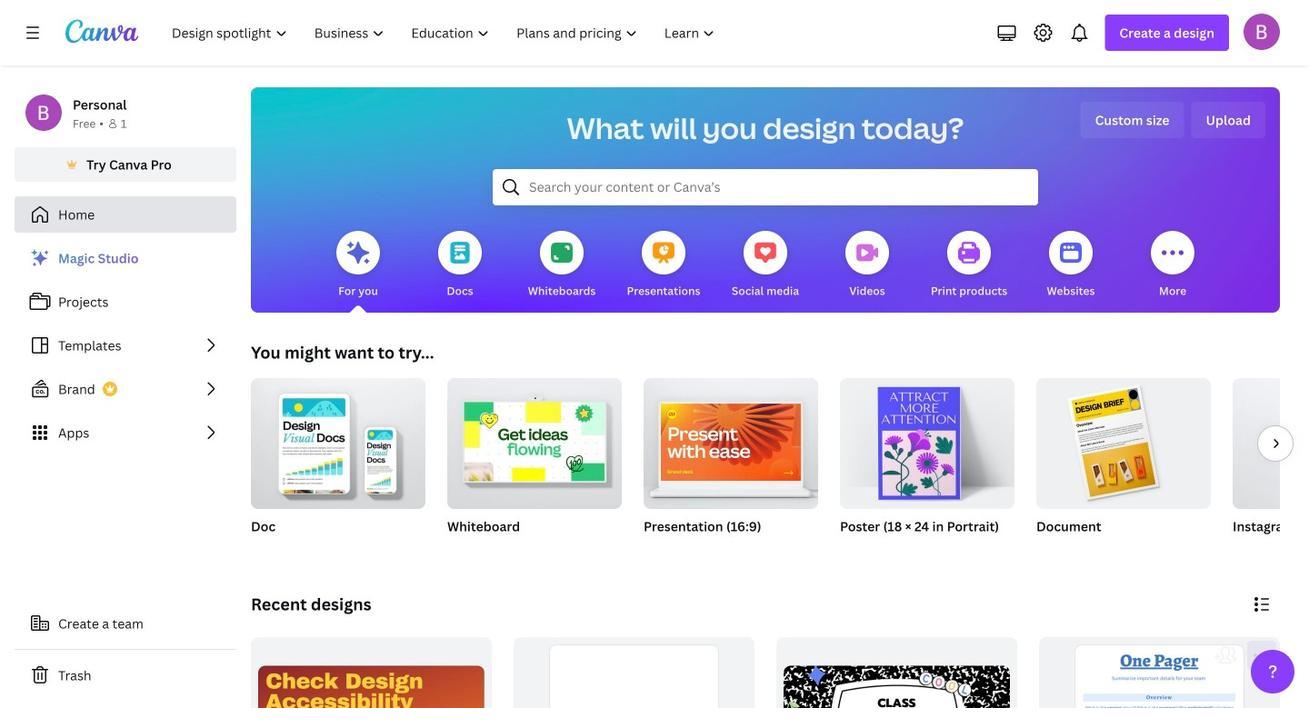 Task type: locate. For each thing, give the bounding box(es) containing it.
None search field
[[493, 169, 1038, 206]]

Search search field
[[529, 170, 1002, 205]]

list
[[15, 240, 236, 451]]

bob builder image
[[1244, 13, 1280, 50]]

top level navigation element
[[160, 15, 731, 51]]

group
[[251, 371, 426, 558], [251, 371, 426, 509], [447, 371, 622, 558], [447, 371, 622, 509], [644, 371, 818, 558], [644, 371, 818, 509], [840, 378, 1015, 558], [840, 378, 1015, 509], [1037, 378, 1211, 558], [1233, 378, 1309, 558], [251, 637, 492, 708], [514, 637, 755, 708], [1039, 637, 1280, 708]]



Task type: vqa. For each thing, say whether or not it's contained in the screenshot.
middle if
no



